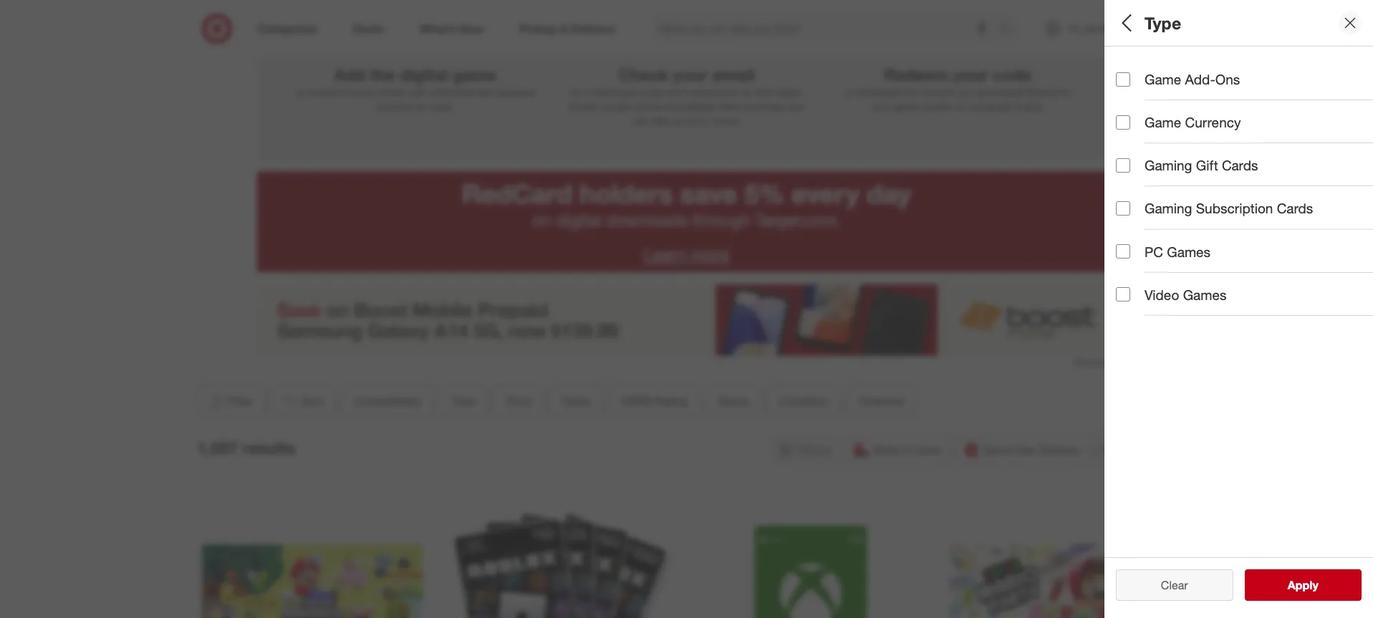 Task type: locate. For each thing, give the bounding box(es) containing it.
every
[[791, 177, 859, 210]]

pickup button
[[771, 434, 841, 465]]

ons
[[1215, 71, 1240, 87]]

0 vertical spatial deals
[[1116, 212, 1152, 228]]

add the digital game or content to your online cart and follow the checkout process as usual.
[[295, 65, 535, 112]]

0 horizontal spatial or
[[295, 86, 304, 98]]

genre
[[1116, 312, 1155, 328], [717, 394, 749, 408]]

condition
[[779, 394, 828, 408]]

1 horizontal spatial digital
[[556, 210, 601, 231]]

download down 'redeem'
[[856, 86, 900, 98]]

holders
[[579, 177, 673, 210]]

code up arrive
[[640, 86, 662, 98]]

0 horizontal spatial results
[[242, 438, 296, 458]]

1 vertical spatial genre
[[717, 394, 749, 408]]

0 vertical spatial genre button
[[1116, 297, 1362, 347]]

same day delivery button
[[957, 434, 1089, 465]]

1 vertical spatial on
[[532, 210, 551, 231]]

deals button
[[1116, 197, 1362, 247], [550, 385, 603, 417]]

results for 1,557 results
[[242, 438, 296, 458]]

1 horizontal spatial esrb
[[1116, 262, 1153, 278]]

compatibility button
[[1116, 47, 1362, 97], [341, 385, 433, 417]]

subscription
[[1196, 200, 1273, 217]]

to
[[344, 86, 353, 98], [845, 86, 853, 98], [1062, 86, 1071, 98], [687, 114, 696, 127]]

0 horizontal spatial and
[[428, 86, 445, 98]]

on down redcard
[[532, 210, 551, 231]]

download inside redeem your code to download the content you purchased directly to your game system or computer. enjoy!
[[856, 86, 900, 98]]

super mario party - nintendo switch image
[[950, 497, 1171, 618], [950, 497, 1171, 618]]

1 horizontal spatial compatibility
[[1116, 61, 1202, 78]]

game for game currency
[[1145, 114, 1181, 130]]

0 horizontal spatial rating
[[654, 394, 687, 408]]

0 horizontal spatial genre
[[717, 394, 749, 408]]

digital down holders
[[556, 210, 601, 231]]

1 horizontal spatial type button
[[1116, 97, 1362, 147]]

0 horizontal spatial digital
[[400, 65, 448, 85]]

1 vertical spatial type
[[1116, 111, 1146, 128]]

price button
[[1116, 147, 1362, 197], [493, 385, 544, 417]]

rating
[[1157, 262, 1199, 278], [654, 394, 687, 408]]

0 horizontal spatial code
[[640, 86, 662, 98]]

1 horizontal spatial genre
[[1116, 312, 1155, 328]]

esrb
[[1116, 262, 1153, 278], [621, 394, 651, 408]]

computer.
[[969, 100, 1014, 112]]

system
[[922, 100, 954, 112]]

content inside redeem your code to download the content you purchased directly to your game system or computer. enjoy!
[[920, 86, 954, 98]]

the
[[370, 65, 395, 85], [477, 86, 491, 98], [903, 86, 917, 98]]

in
[[904, 443, 913, 457]]

your up you
[[953, 65, 988, 85]]

1 horizontal spatial deals button
[[1116, 197, 1362, 247]]

2 horizontal spatial the
[[903, 86, 917, 98]]

1 horizontal spatial game
[[894, 100, 919, 112]]

add
[[334, 65, 365, 85]]

price
[[1116, 162, 1150, 178], [505, 394, 532, 408]]

filters
[[1140, 13, 1185, 33]]

1 vertical spatial gaming
[[1145, 200, 1192, 217]]

or inside redeem your code to download the content you purchased directly to your game system or computer. enjoy!
[[957, 100, 966, 112]]

0 horizontal spatial cards
[[1222, 157, 1258, 174]]

game right game currency option on the top of the page
[[1145, 114, 1181, 130]]

and
[[428, 86, 445, 98], [665, 86, 682, 98]]

digital
[[400, 65, 448, 85], [556, 210, 601, 231]]

0 vertical spatial results
[[242, 438, 296, 458]]

0 vertical spatial or
[[295, 86, 304, 98]]

genre button
[[1116, 297, 1362, 347], [705, 385, 761, 417]]

1 horizontal spatial esrb rating
[[1116, 262, 1199, 278]]

deals
[[1116, 212, 1152, 228], [562, 394, 590, 408]]

1 horizontal spatial cards
[[1277, 200, 1313, 217]]

1 vertical spatial or
[[957, 100, 966, 112]]

1 content from the left
[[307, 86, 341, 98]]

0 vertical spatial on
[[740, 86, 751, 98]]

1 game from the top
[[1145, 71, 1181, 87]]

1 horizontal spatial genre button
[[1116, 297, 1362, 347]]

0 vertical spatial compatibility
[[1116, 61, 1202, 78]]

results right 1,557
[[242, 438, 296, 458]]

to inside the check your email for a download code and instructions on next steps. emails usually arrive immediately after purchase, but can take up to 4+ hours.
[[687, 114, 696, 127]]

1 horizontal spatial on
[[740, 86, 751, 98]]

download up usually
[[593, 86, 637, 98]]

0 horizontal spatial download
[[593, 86, 637, 98]]

type button
[[1116, 97, 1362, 147], [439, 385, 488, 417]]

your inside the check your email for a download code and instructions on next steps. emails usually arrive immediately after purchase, but can take up to 4+ hours.
[[673, 65, 708, 85]]

0 vertical spatial rating
[[1157, 262, 1199, 278]]

1 vertical spatial game
[[894, 100, 919, 112]]

2 clear from the left
[[1161, 578, 1188, 592]]

clear inside the type dialog
[[1161, 578, 1188, 592]]

0 horizontal spatial type button
[[439, 385, 488, 417]]

content up system
[[920, 86, 954, 98]]

0 vertical spatial games
[[1167, 243, 1210, 260]]

0 vertical spatial game
[[453, 65, 496, 85]]

new super mario bros u deluxe - nintendo switch image
[[202, 497, 423, 618], [202, 497, 423, 618]]

see
[[1273, 578, 1293, 592]]

2
[[681, 12, 692, 38]]

0 horizontal spatial compatibility button
[[341, 385, 433, 417]]

2 gaming from the top
[[1145, 200, 1192, 217]]

1 vertical spatial games
[[1183, 286, 1227, 303]]

1 horizontal spatial download
[[856, 86, 900, 98]]

games right video
[[1183, 286, 1227, 303]]

1 horizontal spatial content
[[920, 86, 954, 98]]

and inside add the digital game or content to your online cart and follow the checkout process as usual.
[[428, 86, 445, 98]]

learn
[[644, 244, 686, 265]]

1 horizontal spatial or
[[957, 100, 966, 112]]

1 vertical spatial esrb rating
[[621, 394, 687, 408]]

clear
[[1154, 578, 1181, 592], [1161, 578, 1188, 592]]

hours.
[[713, 114, 741, 127]]

1 horizontal spatial and
[[665, 86, 682, 98]]

0 vertical spatial gaming
[[1145, 157, 1192, 174]]

game left system
[[894, 100, 919, 112]]

gaming gift cards
[[1145, 157, 1258, 174]]

and up the immediately
[[665, 86, 682, 98]]

0 horizontal spatial the
[[370, 65, 395, 85]]

1 vertical spatial results
[[1296, 578, 1333, 592]]

digital up cart
[[400, 65, 448, 85]]

your up instructions
[[673, 65, 708, 85]]

1 horizontal spatial code
[[993, 65, 1031, 85]]

download inside the check your email for a download code and instructions on next steps. emails usually arrive immediately after purchase, but can take up to 4+ hours.
[[593, 86, 637, 98]]

search button
[[992, 13, 1027, 47]]

game for game add-ons
[[1145, 71, 1181, 87]]

checkout
[[494, 86, 535, 98]]

0 vertical spatial price
[[1116, 162, 1150, 178]]

game left add-
[[1145, 71, 1181, 87]]

immediately
[[662, 100, 717, 112]]

your down add
[[356, 86, 375, 98]]

type
[[1145, 13, 1181, 33], [1116, 111, 1146, 128], [451, 394, 475, 408]]

1 vertical spatial price
[[505, 394, 532, 408]]

cards right gift
[[1222, 157, 1258, 174]]

0 vertical spatial esrb rating button
[[1116, 247, 1362, 297]]

condition button
[[766, 385, 841, 417]]

1 vertical spatial game
[[1145, 114, 1181, 130]]

1 horizontal spatial price button
[[1116, 147, 1362, 197]]

1 clear from the left
[[1154, 578, 1181, 592]]

type dialog
[[1104, 0, 1373, 618]]

genre left "condition" button
[[717, 394, 749, 408]]

0 vertical spatial esrb rating
[[1116, 262, 1199, 278]]

the right follow on the left
[[477, 86, 491, 98]]

compatibility
[[1116, 61, 1202, 78], [353, 394, 421, 408]]

gaming for gaming gift cards
[[1145, 157, 1192, 174]]

1 vertical spatial compatibility button
[[341, 385, 433, 417]]

0 horizontal spatial price
[[505, 394, 532, 408]]

esrb rating button
[[1116, 247, 1362, 297], [608, 385, 699, 417]]

download
[[593, 86, 637, 98], [856, 86, 900, 98]]

1 vertical spatial code
[[640, 86, 662, 98]]

you
[[957, 86, 973, 98]]

games
[[1167, 243, 1210, 260], [1183, 286, 1227, 303]]

advertisement region
[[257, 284, 1116, 356]]

0 vertical spatial esrb
[[1116, 262, 1153, 278]]

1 vertical spatial cards
[[1277, 200, 1313, 217]]

0 horizontal spatial genre button
[[705, 385, 761, 417]]

1 and from the left
[[428, 86, 445, 98]]

gaming up pc games
[[1145, 200, 1192, 217]]

PC Games checkbox
[[1116, 244, 1130, 259]]

Gaming Subscription Cards checkbox
[[1116, 201, 1130, 216]]

1 download from the left
[[593, 86, 637, 98]]

0 vertical spatial game
[[1145, 71, 1181, 87]]

1 horizontal spatial rating
[[1157, 262, 1199, 278]]

0 vertical spatial genre
[[1116, 312, 1155, 328]]

1 vertical spatial genre button
[[705, 385, 761, 417]]

games right pc
[[1167, 243, 1210, 260]]

1 vertical spatial esrb
[[621, 394, 651, 408]]

pickup
[[797, 443, 832, 457]]

1,557
[[197, 438, 238, 458]]

to right steps.
[[845, 86, 853, 98]]

0 horizontal spatial compatibility
[[353, 394, 421, 408]]

or
[[295, 86, 304, 98], [957, 100, 966, 112]]

0 vertical spatial code
[[993, 65, 1031, 85]]

0 vertical spatial type
[[1145, 13, 1181, 33]]

4+
[[699, 114, 711, 127]]

and up the usual.
[[428, 86, 445, 98]]

xbox gift card (digital) image
[[700, 497, 921, 618], [700, 497, 921, 618]]

1 vertical spatial deals button
[[550, 385, 603, 417]]

add-
[[1185, 71, 1215, 87]]

1 vertical spatial compatibility
[[353, 394, 421, 408]]

2 and from the left
[[665, 86, 682, 98]]

on left next
[[740, 86, 751, 98]]

0 horizontal spatial content
[[307, 86, 341, 98]]

the up online
[[370, 65, 395, 85]]

code up purchased
[[993, 65, 1031, 85]]

0 vertical spatial type button
[[1116, 97, 1362, 147]]

game up follow on the left
[[453, 65, 496, 85]]

results inside button
[[1296, 578, 1333, 592]]

delivery
[[1039, 443, 1080, 457]]

1 horizontal spatial deals
[[1116, 212, 1152, 228]]

content
[[307, 86, 341, 98], [920, 86, 954, 98]]

1 vertical spatial type button
[[439, 385, 488, 417]]

video games
[[1145, 286, 1227, 303]]

content down add
[[307, 86, 341, 98]]

1 vertical spatial esrb rating button
[[608, 385, 699, 417]]

digital inside add the digital game or content to your online cart and follow the checkout process as usual.
[[400, 65, 448, 85]]

cards for gaming gift cards
[[1222, 157, 1258, 174]]

1 vertical spatial price button
[[493, 385, 544, 417]]

clear button
[[1116, 569, 1233, 601]]

0 vertical spatial cards
[[1222, 157, 1258, 174]]

1 horizontal spatial results
[[1296, 578, 1333, 592]]

results right see
[[1296, 578, 1333, 592]]

3
[[952, 12, 964, 38]]

0 horizontal spatial price button
[[493, 385, 544, 417]]

the down 'redeem'
[[903, 86, 917, 98]]

0 vertical spatial digital
[[400, 65, 448, 85]]

redcard holders save 5% every day
[[462, 177, 911, 210]]

cards for gaming subscription cards
[[1277, 200, 1313, 217]]

to right up on the top left of page
[[687, 114, 696, 127]]

0 horizontal spatial on
[[532, 210, 551, 231]]

esrb rating inside all filters dialog
[[1116, 262, 1199, 278]]

1 gaming from the top
[[1145, 157, 1192, 174]]

0 horizontal spatial deals
[[562, 394, 590, 408]]

games for video games
[[1183, 286, 1227, 303]]

gaming left gift
[[1145, 157, 1192, 174]]

to right directly
[[1062, 86, 1071, 98]]

Video Games checkbox
[[1116, 287, 1130, 302]]

1 horizontal spatial price
[[1116, 162, 1150, 178]]

0 horizontal spatial esrb rating button
[[608, 385, 699, 417]]

2 game from the top
[[1145, 114, 1181, 130]]

clear inside all filters dialog
[[1154, 578, 1181, 592]]

genre down video games option
[[1116, 312, 1155, 328]]

2 vertical spatial type
[[451, 394, 475, 408]]

see results
[[1273, 578, 1333, 592]]

2 content from the left
[[920, 86, 954, 98]]

2 download from the left
[[856, 86, 900, 98]]

enjoy!
[[1016, 100, 1044, 112]]

cards right subscription
[[1277, 200, 1313, 217]]

0 horizontal spatial game
[[453, 65, 496, 85]]

genre inside all filters dialog
[[1116, 312, 1155, 328]]

emails
[[569, 100, 598, 112]]

0 vertical spatial price button
[[1116, 147, 1362, 197]]

store
[[916, 443, 942, 457]]

0 vertical spatial compatibility button
[[1116, 47, 1362, 97]]

for
[[570, 86, 582, 98]]

check your email for a download code and instructions on next steps. emails usually arrive immediately after purchase, but can take up to 4+ hours.
[[569, 65, 804, 127]]

to down add
[[344, 86, 353, 98]]

1,557 results
[[197, 438, 296, 458]]



Task type: describe. For each thing, give the bounding box(es) containing it.
redeem
[[884, 65, 949, 85]]

arrive
[[635, 100, 660, 112]]

featured
[[858, 394, 904, 408]]

on digital downloads through target.com.
[[532, 210, 841, 231]]

all filters
[[1116, 13, 1185, 33]]

your down 'redeem'
[[872, 100, 891, 112]]

sort button
[[269, 385, 335, 417]]

code inside the check your email for a download code and instructions on next steps. emails usually arrive immediately after purchase, but can take up to 4+ hours.
[[640, 86, 662, 98]]

instructions
[[685, 86, 737, 98]]

as
[[415, 100, 426, 112]]

games for pc games
[[1167, 243, 1210, 260]]

shop
[[873, 443, 900, 457]]

follow
[[448, 86, 474, 98]]

sort
[[301, 394, 323, 408]]

0 horizontal spatial esrb rating
[[621, 394, 687, 408]]

to inside add the digital game or content to your online cart and follow the checkout process as usual.
[[344, 86, 353, 98]]

process
[[376, 100, 412, 112]]

content inside add the digital game or content to your online cart and follow the checkout process as usual.
[[307, 86, 341, 98]]

compatibility inside all filters dialog
[[1116, 61, 1202, 78]]

results for see results
[[1296, 578, 1333, 592]]

all filters dialog
[[1104, 0, 1373, 618]]

0 horizontal spatial deals button
[[550, 385, 603, 417]]

deals inside all filters dialog
[[1116, 212, 1152, 228]]

shop in store button
[[847, 434, 951, 465]]

type inside all filters dialog
[[1116, 111, 1146, 128]]

and inside the check your email for a download code and instructions on next steps. emails usually arrive immediately after purchase, but can take up to 4+ hours.
[[665, 86, 682, 98]]

apply
[[1288, 578, 1318, 592]]

clear for clear
[[1161, 578, 1188, 592]]

purchase,
[[743, 100, 787, 112]]

5%
[[744, 177, 784, 210]]

gaming for gaming subscription cards
[[1145, 200, 1192, 217]]

after
[[720, 100, 740, 112]]

learn more
[[644, 244, 729, 265]]

save
[[680, 177, 737, 210]]

type inside dialog
[[1145, 13, 1181, 33]]

all
[[1184, 578, 1195, 592]]

or inside add the digital game or content to your online cart and follow the checkout process as usual.
[[295, 86, 304, 98]]

game add-ons
[[1145, 71, 1240, 87]]

usually
[[601, 100, 632, 112]]

1 horizontal spatial the
[[477, 86, 491, 98]]

the inside redeem your code to download the content you purchased directly to your game system or computer. enjoy!
[[903, 86, 917, 98]]

day
[[867, 177, 911, 210]]

featured button
[[846, 385, 916, 417]]

game currency
[[1145, 114, 1241, 130]]

your inside add the digital game or content to your online cart and follow the checkout process as usual.
[[356, 86, 375, 98]]

check
[[618, 65, 669, 85]]

target.com.
[[755, 210, 841, 231]]

video
[[1145, 286, 1179, 303]]

on inside the check your email for a download code and instructions on next steps. emails usually arrive immediately after purchase, but can take up to 4+ hours.
[[740, 86, 751, 98]]

steps.
[[776, 86, 803, 98]]

clear for clear all
[[1154, 578, 1181, 592]]

cart
[[408, 86, 425, 98]]

search
[[992, 23, 1027, 37]]

pc
[[1145, 243, 1163, 260]]

1 vertical spatial rating
[[654, 394, 687, 408]]

clear all button
[[1116, 569, 1233, 601]]

take
[[651, 114, 670, 127]]

code inside redeem your code to download the content you purchased directly to your game system or computer. enjoy!
[[993, 65, 1031, 85]]

filter button
[[197, 385, 263, 417]]

1
[[409, 12, 421, 38]]

0 vertical spatial deals button
[[1116, 197, 1362, 247]]

gift
[[1196, 157, 1218, 174]]

clear all
[[1154, 578, 1195, 592]]

up
[[673, 114, 685, 127]]

roblox gift card image
[[451, 497, 672, 618]]

price inside all filters dialog
[[1116, 162, 1150, 178]]

Gaming Gift Cards checkbox
[[1116, 158, 1130, 173]]

usual.
[[428, 100, 454, 112]]

day
[[1016, 443, 1036, 457]]

all
[[1116, 13, 1136, 33]]

purchased
[[976, 86, 1024, 98]]

0 horizontal spatial esrb
[[621, 394, 651, 408]]

game inside add the digital game or content to your online cart and follow the checkout process as usual.
[[453, 65, 496, 85]]

same day delivery
[[983, 443, 1080, 457]]

more
[[691, 244, 729, 265]]

shop in store
[[873, 443, 942, 457]]

directly
[[1026, 86, 1059, 98]]

redcard
[[462, 177, 572, 210]]

filter
[[227, 394, 253, 408]]

rating inside all filters dialog
[[1157, 262, 1199, 278]]

Game Add-Ons checkbox
[[1116, 72, 1130, 86]]

apply button
[[1244, 569, 1362, 601]]

Game Currency checkbox
[[1116, 115, 1130, 129]]

a
[[585, 86, 590, 98]]

see results button
[[1244, 569, 1362, 601]]

can
[[632, 114, 648, 127]]

through
[[692, 210, 750, 231]]

redeem your code to download the content you purchased directly to your game system or computer. enjoy!
[[845, 65, 1071, 112]]

esrb inside all filters dialog
[[1116, 262, 1153, 278]]

pc games
[[1145, 243, 1210, 260]]

What can we help you find? suggestions appear below search field
[[650, 13, 1002, 44]]

currency
[[1185, 114, 1241, 130]]

same
[[983, 443, 1013, 457]]

1 horizontal spatial compatibility button
[[1116, 47, 1362, 97]]

sponsored
[[1074, 356, 1116, 367]]

but
[[790, 100, 804, 112]]

1 vertical spatial digital
[[556, 210, 601, 231]]

email
[[712, 65, 755, 85]]

next
[[754, 86, 773, 98]]

game inside redeem your code to download the content you purchased directly to your game system or computer. enjoy!
[[894, 100, 919, 112]]

gaming subscription cards
[[1145, 200, 1313, 217]]

type button inside all filters dialog
[[1116, 97, 1362, 147]]

online
[[378, 86, 405, 98]]

1 horizontal spatial esrb rating button
[[1116, 247, 1362, 297]]

1 vertical spatial deals
[[562, 394, 590, 408]]



Task type: vqa. For each thing, say whether or not it's contained in the screenshot.
fifth $5.00 from right
no



